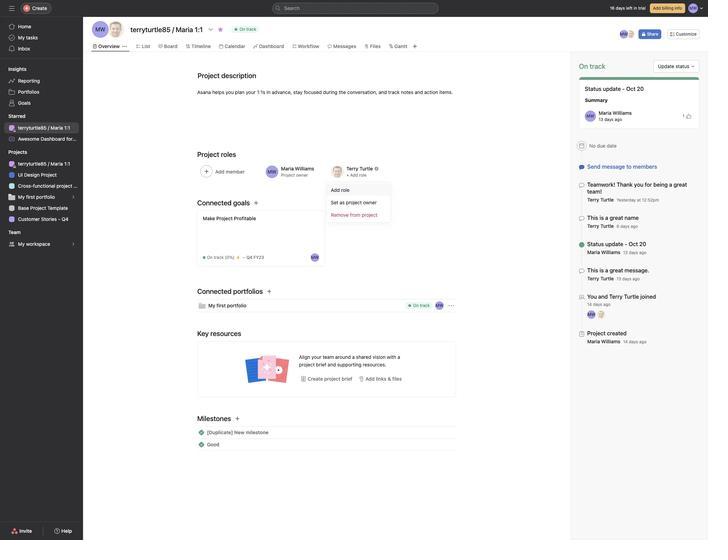 Task type: locate. For each thing, give the bounding box(es) containing it.
my inside "link"
[[18, 35, 25, 41]]

+ add role
[[347, 173, 367, 178]]

q4
[[62, 216, 68, 222], [247, 255, 253, 260]]

14 inside project created maria williams 14 days ago
[[624, 340, 628, 345]]

great right being
[[674, 182, 688, 188]]

mw
[[95, 26, 105, 33], [621, 32, 628, 37], [587, 114, 595, 119], [311, 255, 319, 260], [436, 303, 444, 309], [588, 312, 596, 318]]

this inside this is a great message. terry turtle 13 days ago
[[588, 268, 599, 274]]

new inside awesome dashboard for new project link
[[74, 136, 84, 142]]

terry down this is a great message. terry turtle 13 days ago
[[610, 294, 623, 300]]

1 horizontal spatial q4
[[247, 255, 253, 260]]

2 horizontal spatial 13
[[624, 250, 628, 256]]

turtle
[[601, 197, 614, 203], [601, 223, 614, 229], [601, 276, 614, 282], [624, 294, 639, 300]]

1 vertical spatial role
[[341, 187, 350, 193]]

1 is from the top
[[600, 215, 604, 221]]

connected goals
[[197, 199, 250, 207]]

awesome dashboard for new project
[[18, 136, 101, 142]]

1 horizontal spatial brief
[[342, 376, 353, 382]]

- left oct 20
[[623, 86, 625, 92]]

1 vertical spatial 14
[[624, 340, 628, 345]]

0 horizontal spatial 14
[[588, 302, 592, 308]]

0 vertical spatial on
[[240, 27, 245, 32]]

my down team
[[18, 241, 25, 247]]

first
[[26, 194, 35, 200], [217, 303, 226, 309]]

1 horizontal spatial create
[[308, 376, 323, 382]]

1 horizontal spatial 13
[[617, 277, 622, 282]]

0 horizontal spatial for
[[66, 136, 73, 142]]

update
[[658, 63, 675, 69]]

0 vertical spatial plan
[[235, 89, 245, 95]]

2 vertical spatial great
[[610, 268, 624, 274]]

tab actions image
[[123, 44, 127, 48]]

this up you
[[588, 268, 599, 274]]

0 horizontal spatial my first portfolio
[[18, 194, 55, 200]]

status inside status update - oct 20 maria williams 13 days ago
[[588, 241, 604, 248]]

on left mw 'button'
[[413, 303, 419, 309]]

first down "connected portfolios"
[[217, 303, 226, 309]]

terryturtle85
[[18, 125, 47, 131], [18, 161, 47, 167]]

terryturtle85 / maria 1:1 link up ui design project
[[4, 159, 79, 170]]

0 horizontal spatial brief
[[316, 362, 327, 368]]

project
[[85, 136, 101, 142], [41, 172, 57, 178], [281, 173, 295, 178], [30, 205, 46, 211], [216, 216, 233, 222]]

0 vertical spatial update
[[603, 86, 621, 92]]

terry inside you and terry turtle joined 14 days ago
[[610, 294, 623, 300]]

my up base
[[18, 194, 25, 200]]

q4 down template
[[62, 216, 68, 222]]

williams down the status update - oct 20 button
[[602, 250, 621, 256]]

owner
[[296, 173, 308, 178], [363, 200, 377, 206]]

- for oct 20
[[623, 86, 625, 92]]

turtle down 'team!'
[[601, 197, 614, 203]]

in right left
[[634, 6, 638, 11]]

1 terryturtle85 from the top
[[18, 125, 47, 131]]

maria inside starred "element"
[[51, 125, 63, 131]]

add member button
[[197, 162, 260, 182]]

project for base project template
[[30, 205, 46, 211]]

maria up the ui design project link
[[51, 161, 63, 167]]

and right you
[[599, 294, 608, 300]]

turtle down this is a great name link in the top right of the page
[[601, 223, 614, 229]]

0 vertical spatial in
[[634, 6, 638, 11]]

completed milestone image up completed milestone checkbox
[[199, 430, 204, 436]]

maria inside project created maria williams 14 days ago
[[588, 339, 600, 345]]

maria williams link down the "summary"
[[599, 110, 632, 116]]

terry turtle link down this is a great message. button
[[588, 276, 614, 282]]

project created maria williams 14 days ago
[[588, 331, 647, 345]]

days inside project created maria williams 14 days ago
[[629, 340, 639, 345]]

0 horizontal spatial plan
[[74, 183, 83, 189]]

this is a great name button
[[588, 215, 639, 222]]

for inside starred "element"
[[66, 136, 73, 142]]

status for status update - oct 20
[[585, 86, 602, 92]]

terry inside this is a great message. terry turtle 13 days ago
[[588, 276, 600, 282]]

1 horizontal spatial owner
[[363, 200, 377, 206]]

on
[[240, 27, 245, 32], [207, 255, 213, 260], [413, 303, 419, 309]]

you inside teamwork! thank you for being a great team! terry turtle yesterday at 12:52pm
[[635, 182, 644, 188]]

great left message.
[[610, 268, 624, 274]]

maria up awesome dashboard for new project
[[51, 125, 63, 131]]

project inside button
[[324, 376, 341, 382]]

update for oct
[[606, 241, 624, 248]]

a inside this is a great message. terry turtle 13 days ago
[[606, 268, 609, 274]]

/ inside starred "element"
[[48, 125, 49, 131]]

Completed milestone checkbox
[[199, 430, 204, 436]]

conversation,
[[348, 89, 378, 95]]

is inside this is a great message. terry turtle 13 days ago
[[600, 268, 604, 274]]

1 vertical spatial terry turtle link
[[588, 223, 614, 229]]

add left "billing"
[[654, 6, 661, 11]]

update for oct 20
[[603, 86, 621, 92]]

maria williams link down the status update - oct 20 button
[[588, 250, 621, 256]]

20
[[640, 241, 647, 248]]

tt left share "button"
[[629, 32, 634, 37]]

send
[[588, 164, 601, 170]]

your inside align your team around a shared vision with a project brief and supporting resources.
[[312, 355, 322, 361]]

13 inside this is a great message. terry turtle 13 days ago
[[617, 277, 622, 282]]

2 vertical spatial maria williams link
[[588, 339, 621, 345]]

ago inside maria williams 13 days ago
[[615, 117, 622, 122]]

williams inside status update - oct 20 maria williams 13 days ago
[[602, 250, 621, 256]]

brief
[[316, 362, 327, 368], [342, 376, 353, 382]]

0 vertical spatial on track
[[240, 27, 256, 32]]

plan up see details, my first portfolio icon
[[74, 183, 83, 189]]

1 vertical spatial in
[[267, 89, 271, 95]]

maria down the status update - oct 20 button
[[588, 250, 600, 256]]

add for add role
[[331, 187, 340, 193]]

0 vertical spatial first
[[26, 194, 35, 200]]

- right stories
[[58, 216, 60, 222]]

1 vertical spatial you
[[635, 182, 644, 188]]

13 inside maria williams 13 days ago
[[599, 117, 604, 122]]

williams inside maria williams 13 days ago
[[613, 110, 632, 116]]

great inside teamwork! thank you for being a great team! terry turtle yesterday at 12:52pm
[[674, 182, 688, 188]]

add goal image
[[254, 201, 259, 206]]

0 horizontal spatial owner
[[296, 173, 308, 178]]

make
[[203, 216, 215, 222]]

this is a great message. link
[[588, 268, 650, 274]]

14 down you
[[588, 302, 592, 308]]

0 vertical spatial portfolio
[[36, 194, 55, 200]]

1 horizontal spatial first
[[217, 303, 226, 309]]

terry turtle link down 'team!'
[[588, 197, 614, 203]]

1 terryturtle85 / maria 1:1 from the top
[[18, 125, 70, 131]]

1 / from the top
[[48, 125, 49, 131]]

terryturtle85 / maria 1:1 inside projects element
[[18, 161, 70, 167]]

1 vertical spatial terryturtle85
[[18, 161, 47, 167]]

your left team
[[312, 355, 322, 361]]

you right the helps
[[226, 89, 234, 95]]

turtle inside you and terry turtle joined 14 days ago
[[624, 294, 639, 300]]

add billing info
[[654, 6, 683, 11]]

2 horizontal spatial tt
[[629, 32, 634, 37]]

0 horizontal spatial you
[[226, 89, 234, 95]]

great inside this is a great message. terry turtle 13 days ago
[[610, 268, 624, 274]]

template
[[47, 205, 68, 211]]

13 down this is a great message. button
[[617, 277, 622, 282]]

during
[[323, 89, 338, 95]]

ago inside 'this is a great name terry turtle 6 days ago'
[[631, 224, 638, 229]]

action
[[425, 89, 438, 95]]

joined
[[641, 294, 656, 300]]

summary
[[585, 97, 608, 103]]

1 vertical spatial portfolio
[[227, 303, 247, 309]]

14 inside you and terry turtle joined 14 days ago
[[588, 302, 592, 308]]

0 vertical spatial new
[[74, 136, 84, 142]]

days inside 'this is a great name terry turtle 6 days ago'
[[621, 224, 630, 229]]

terry down this is a great name link in the top right of the page
[[588, 223, 600, 229]]

customer stories - q4
[[18, 216, 68, 222]]

1 horizontal spatial my first portfolio
[[208, 303, 247, 309]]

invite button
[[7, 526, 36, 538]]

2 is from the top
[[600, 268, 604, 274]]

first inside 'my first portfolio' link
[[26, 194, 35, 200]]

1:1 for second terryturtle85 / maria 1:1 link from the bottom
[[64, 125, 70, 131]]

add member
[[215, 169, 245, 175]]

project inside "maria williams project owner"
[[281, 173, 295, 178]]

you for helps
[[226, 89, 234, 95]]

great up 6
[[610, 215, 624, 221]]

functional
[[33, 183, 55, 189]]

14
[[588, 302, 592, 308], [624, 340, 628, 345]]

around
[[335, 355, 351, 361]]

1 vertical spatial /
[[48, 161, 49, 167]]

on left (0%) on the left
[[207, 255, 213, 260]]

2 vertical spatial on
[[413, 303, 419, 309]]

status up the "summary"
[[585, 86, 602, 92]]

send message to members
[[588, 164, 658, 170]]

1 vertical spatial your
[[312, 355, 322, 361]]

0 horizontal spatial new
[[74, 136, 84, 142]]

track inside 'popup button'
[[247, 27, 256, 32]]

a down status update - oct 20 maria williams 13 days ago
[[606, 268, 609, 274]]

1 terry turtle link from the top
[[588, 197, 614, 203]]

terryturtle85 / maria 1:1 link up awesome
[[4, 123, 79, 134]]

maria down project created
[[588, 339, 600, 345]]

project inside align your team around a shared vision with a project brief and supporting resources.
[[299, 362, 315, 368]]

role down terry turtle
[[359, 173, 367, 178]]

1 vertical spatial new
[[234, 430, 245, 436]]

tasks
[[26, 35, 38, 41]]

2 1:1 from the top
[[64, 161, 70, 167]]

my left tasks
[[18, 35, 25, 41]]

plan inside projects element
[[74, 183, 83, 189]]

1 horizontal spatial plan
[[235, 89, 245, 95]]

plan for you
[[235, 89, 245, 95]]

and inside you and terry turtle joined 14 days ago
[[599, 294, 608, 300]]

tt up overview
[[112, 26, 119, 33]]

0 vertical spatial is
[[600, 215, 604, 221]]

you and terry turtle joined 14 days ago
[[588, 294, 656, 308]]

0 vertical spatial status
[[585, 86, 602, 92]]

0 vertical spatial terryturtle85
[[18, 125, 47, 131]]

- inside latest status update element
[[623, 86, 625, 92]]

0 horizontal spatial first
[[26, 194, 35, 200]]

0 horizontal spatial dashboard
[[41, 136, 65, 142]]

create inside create project brief button
[[308, 376, 323, 382]]

[duplicate]
[[207, 430, 233, 436]]

13 for is
[[617, 277, 622, 282]]

owner inside "maria williams project owner"
[[296, 173, 308, 178]]

days
[[616, 6, 625, 11], [605, 117, 614, 122], [621, 224, 630, 229], [629, 250, 639, 256], [623, 277, 632, 282], [594, 302, 603, 308], [629, 340, 639, 345]]

Project description title text field
[[193, 69, 258, 83]]

project down team
[[324, 376, 341, 382]]

terry turtle link down this is a great name link in the top right of the page
[[588, 223, 614, 229]]

1 horizontal spatial your
[[312, 355, 322, 361]]

1 horizontal spatial 14
[[624, 340, 628, 345]]

project for functional
[[57, 183, 72, 189]]

great inside 'this is a great name terry turtle 6 days ago'
[[610, 215, 624, 221]]

13 inside status update - oct 20 maria williams 13 days ago
[[624, 250, 628, 256]]

• q4 fy23
[[243, 255, 264, 260]]

q4 right •
[[247, 255, 253, 260]]

0 vertical spatial your
[[246, 89, 256, 95]]

maria williams link down project created
[[588, 339, 621, 345]]

my tasks link
[[4, 32, 79, 43]]

1:1 inside starred "element"
[[64, 125, 70, 131]]

my first portfolio up base project template link
[[18, 194, 55, 200]]

0 vertical spatial great
[[674, 182, 688, 188]]

1 vertical spatial this
[[588, 268, 599, 274]]

inbox
[[18, 46, 30, 52]]

1 vertical spatial 1:1
[[64, 161, 70, 167]]

/ up the ui design project link
[[48, 161, 49, 167]]

create for create
[[32, 5, 47, 11]]

and down team
[[328, 362, 336, 368]]

a left name
[[606, 215, 609, 221]]

make project profitable
[[203, 216, 256, 222]]

13 down the "summary"
[[599, 117, 604, 122]]

create up home link
[[32, 5, 47, 11]]

completed milestone image left the 'good'
[[199, 443, 204, 448]]

0 vertical spatial dashboard
[[259, 43, 284, 49]]

status down 'this is a great name terry turtle 6 days ago'
[[588, 241, 604, 248]]

owner up remove from project link
[[363, 200, 377, 206]]

dashboard right awesome
[[41, 136, 65, 142]]

1:1 inside projects element
[[64, 161, 70, 167]]

q4 inside projects element
[[62, 216, 68, 222]]

2 vertical spatial 13
[[617, 277, 622, 282]]

terryturtle85 / maria 1:1 up the ui design project link
[[18, 161, 70, 167]]

brief down supporting
[[342, 376, 353, 382]]

maria williams link
[[599, 110, 632, 116], [588, 250, 621, 256], [588, 339, 621, 345]]

2 terry turtle link from the top
[[588, 223, 614, 229]]

maria williams link inside latest status update element
[[599, 110, 632, 116]]

0 vertical spatial maria williams link
[[599, 110, 632, 116]]

days inside this is a great message. terry turtle 13 days ago
[[623, 277, 632, 282]]

terry down 'team!'
[[588, 197, 600, 203]]

0 vertical spatial my first portfolio
[[18, 194, 55, 200]]

1 vertical spatial maria williams link
[[588, 250, 621, 256]]

1 vertical spatial on
[[207, 255, 213, 260]]

my first portfolio down "connected portfolios"
[[208, 303, 247, 309]]

in right 1:1s
[[267, 89, 271, 95]]

0 vertical spatial role
[[359, 173, 367, 178]]

teamwork! thank you for being a great team! terry turtle yesterday at 12:52pm
[[588, 182, 688, 203]]

add inside add role link
[[331, 187, 340, 193]]

1 vertical spatial owner
[[363, 200, 377, 206]]

ui design project link
[[4, 170, 79, 181]]

1 vertical spatial plan
[[74, 183, 83, 189]]

1 horizontal spatial you
[[635, 182, 644, 188]]

mw inside 'button'
[[436, 303, 444, 309]]

1 vertical spatial for
[[645, 182, 653, 188]]

- inside status update - oct 20 maria williams 13 days ago
[[625, 241, 628, 248]]

/ up awesome dashboard for new project link
[[48, 125, 49, 131]]

1 this from the top
[[588, 215, 599, 221]]

0 horizontal spatial tt
[[112, 26, 119, 33]]

remove from project link
[[327, 209, 391, 221]]

role
[[359, 173, 367, 178], [341, 187, 350, 193]]

track up 'dashboard' "link"
[[247, 27, 256, 32]]

1 vertical spatial williams
[[602, 250, 621, 256]]

project up see details, my first portfolio icon
[[57, 183, 72, 189]]

2 vertical spatial terry turtle link
[[588, 276, 614, 282]]

latest status update element
[[579, 77, 700, 129]]

1:1 up awesome dashboard for new project
[[64, 125, 70, 131]]

members
[[633, 164, 658, 170]]

update inside status update - oct 20 maria williams 13 days ago
[[606, 241, 624, 248]]

is inside 'this is a great name terry turtle 6 days ago'
[[600, 215, 604, 221]]

track left notes
[[389, 89, 400, 95]]

terryturtle85 inside starred "element"
[[18, 125, 47, 131]]

my for the my workspace link
[[18, 241, 25, 247]]

0 vertical spatial for
[[66, 136, 73, 142]]

a
[[670, 182, 673, 188], [606, 215, 609, 221], [606, 268, 609, 274], [352, 355, 355, 361], [398, 355, 400, 361]]

home link
[[4, 21, 79, 32]]

13 down the status update - oct 20 button
[[624, 250, 628, 256]]

starred element
[[0, 110, 101, 146]]

help
[[61, 529, 72, 535]]

1 vertical spatial great
[[610, 215, 624, 221]]

1 1:1 from the top
[[64, 125, 70, 131]]

on track button
[[228, 25, 262, 34]]

my inside teams element
[[18, 241, 25, 247]]

3 terry turtle link from the top
[[588, 276, 614, 282]]

- left the oct
[[625, 241, 628, 248]]

2 this from the top
[[588, 268, 599, 274]]

0 vertical spatial 13
[[599, 117, 604, 122]]

project down align
[[299, 362, 315, 368]]

on track up calendar in the left top of the page
[[240, 27, 256, 32]]

1 vertical spatial first
[[217, 303, 226, 309]]

terry turtle link for 6
[[588, 223, 614, 229]]

1 vertical spatial create
[[308, 376, 323, 382]]

dashboard down on track 'popup button'
[[259, 43, 284, 49]]

- inside projects element
[[58, 216, 60, 222]]

terryturtle85 up awesome
[[18, 125, 47, 131]]

a inside teamwork! thank you for being a great team! terry turtle yesterday at 12:52pm
[[670, 182, 673, 188]]

0 horizontal spatial q4
[[62, 216, 68, 222]]

name
[[625, 215, 639, 221]]

owner inside the "set as project owner" link
[[363, 200, 377, 206]]

0 horizontal spatial 13
[[599, 117, 604, 122]]

my inside projects element
[[18, 194, 25, 200]]

1 vertical spatial status
[[588, 241, 604, 248]]

project for maria williams project owner
[[281, 173, 295, 178]]

1 horizontal spatial on
[[240, 27, 245, 32]]

portfolios link
[[4, 87, 79, 98]]

1 horizontal spatial tt
[[599, 312, 604, 318]]

vision
[[373, 355, 386, 361]]

1 completed milestone image from the top
[[199, 430, 204, 436]]

is down status update - oct 20 maria williams 13 days ago
[[600, 268, 604, 274]]

add inside "add links & files" dropdown button
[[366, 376, 375, 382]]

trial
[[639, 6, 646, 11]]

1 horizontal spatial new
[[234, 430, 245, 436]]

status
[[585, 86, 602, 92], [588, 241, 604, 248]]

0 vertical spatial owner
[[296, 173, 308, 178]]

1 vertical spatial on track
[[413, 303, 430, 309]]

0 vertical spatial q4
[[62, 216, 68, 222]]

customer stories - q4 link
[[4, 214, 79, 225]]

2 vertical spatial williams
[[602, 339, 621, 345]]

1 horizontal spatial role
[[359, 173, 367, 178]]

project inside base project template link
[[30, 205, 46, 211]]

you right thank
[[635, 182, 644, 188]]

turtle inside teamwork! thank you for being a great team! terry turtle yesterday at 12:52pm
[[601, 197, 614, 203]]

overview
[[98, 43, 120, 49]]

0 vertical spatial terryturtle85 / maria 1:1 link
[[4, 123, 79, 134]]

update status
[[658, 63, 690, 69]]

1:1 down awesome dashboard for new project
[[64, 161, 70, 167]]

turtle down this is a great message. button
[[601, 276, 614, 282]]

remove from starred image
[[218, 27, 223, 32]]

no
[[590, 143, 596, 149]]

1 horizontal spatial for
[[645, 182, 653, 188]]

create inside create dropdown button
[[32, 5, 47, 11]]

timeline
[[192, 43, 211, 49]]

projects element
[[0, 146, 83, 227]]

1 horizontal spatial portfolio
[[227, 303, 247, 309]]

role up as
[[341, 187, 350, 193]]

update down 6
[[606, 241, 624, 248]]

ago inside project created maria williams 14 days ago
[[640, 340, 647, 345]]

my tasks
[[18, 35, 38, 41]]

terryturtle85 / maria 1:1 inside starred "element"
[[18, 125, 70, 131]]

0 vertical spatial 14
[[588, 302, 592, 308]]

my for my tasks "link"
[[18, 35, 25, 41]]

0 vertical spatial williams
[[613, 110, 632, 116]]

terry up you
[[588, 276, 600, 282]]

None text field
[[129, 23, 205, 36]]

new
[[74, 136, 84, 142], [234, 430, 245, 436]]

0 vertical spatial you
[[226, 89, 234, 95]]

add inside add billing info button
[[654, 6, 661, 11]]

2 horizontal spatial on
[[413, 303, 419, 309]]

this inside 'this is a great name terry turtle 6 days ago'
[[588, 215, 599, 221]]

portfolio down cross-functional project plan link
[[36, 194, 55, 200]]

milestone
[[246, 430, 269, 436]]

14 down project created
[[624, 340, 628, 345]]

is for this is a great name
[[600, 215, 604, 221]]

first down cross- at the top
[[26, 194, 35, 200]]

2 terryturtle85 / maria 1:1 link from the top
[[4, 159, 79, 170]]

on up calendar in the left top of the page
[[240, 27, 245, 32]]

this down 'team!'
[[588, 215, 599, 221]]

1 vertical spatial brief
[[342, 376, 353, 382]]

create button
[[21, 3, 52, 14]]

good
[[207, 442, 220, 448]]

on inside 'popup button'
[[240, 27, 245, 32]]

portfolio down "connected portfolios"
[[227, 303, 247, 309]]

dashboard inside starred "element"
[[41, 136, 65, 142]]

1 vertical spatial update
[[606, 241, 624, 248]]

1 vertical spatial dashboard
[[41, 136, 65, 142]]

1 vertical spatial terryturtle85 / maria 1:1
[[18, 161, 70, 167]]

2 completed milestone image from the top
[[199, 443, 204, 448]]

terryturtle85 inside projects element
[[18, 161, 47, 167]]

milestones
[[197, 415, 231, 423]]

add for add billing info
[[654, 6, 661, 11]]

this for this is a great message.
[[588, 268, 599, 274]]

completed milestone image
[[199, 430, 204, 436], [199, 443, 204, 448]]

turtle left "joined"
[[624, 294, 639, 300]]

helps
[[212, 89, 224, 95]]

maria down the "summary"
[[599, 110, 612, 116]]

due
[[597, 143, 606, 149]]

williams down project created
[[602, 339, 621, 345]]

status update - oct 20
[[585, 86, 644, 92]]

terryturtle85 / maria 1:1 up awesome dashboard for new project link
[[18, 125, 70, 131]]

2 / from the top
[[48, 161, 49, 167]]

maria williams
[[281, 166, 314, 172]]

2 terryturtle85 / maria 1:1 from the top
[[18, 161, 70, 167]]

for
[[66, 136, 73, 142], [645, 182, 653, 188]]

track
[[247, 27, 256, 32], [389, 89, 400, 95], [214, 255, 224, 260], [420, 303, 430, 309]]

with
[[387, 355, 397, 361]]

williams
[[613, 110, 632, 116], [602, 250, 621, 256], [602, 339, 621, 345]]

2 vertical spatial -
[[625, 241, 628, 248]]

add
[[654, 6, 661, 11], [350, 173, 358, 178], [331, 187, 340, 193], [366, 376, 375, 382]]

on track left mw 'button'
[[413, 303, 430, 309]]

ago inside you and terry turtle joined 14 days ago
[[604, 302, 611, 308]]

0 vertical spatial /
[[48, 125, 49, 131]]

update up the "summary"
[[603, 86, 621, 92]]

2 terryturtle85 from the top
[[18, 161, 47, 167]]

add left 'links'
[[366, 376, 375, 382]]

ago inside status update - oct 20 maria williams 13 days ago
[[640, 250, 647, 256]]

1 vertical spatial 13
[[624, 250, 628, 256]]

0 vertical spatial -
[[623, 86, 625, 92]]



Task type: describe. For each thing, give the bounding box(es) containing it.
align
[[299, 355, 310, 361]]

a up supporting
[[352, 355, 355, 361]]

and right notes
[[415, 89, 423, 95]]

actions image
[[449, 303, 454, 309]]

ui
[[18, 172, 23, 178]]

message.
[[625, 268, 650, 274]]

on track (0%)
[[207, 255, 235, 260]]

&
[[388, 376, 391, 382]]

search
[[284, 5, 300, 11]]

turtle inside 'this is a great name terry turtle 6 days ago'
[[601, 223, 614, 229]]

ui design project
[[18, 172, 57, 178]]

project inside the ui design project link
[[41, 172, 57, 178]]

portfolio inside projects element
[[36, 194, 55, 200]]

maria williams link for project created
[[588, 339, 621, 345]]

focused
[[304, 89, 322, 95]]

remove from project
[[331, 212, 378, 218]]

maria williams link for status
[[588, 250, 621, 256]]

as
[[340, 200, 345, 206]]

supporting
[[338, 362, 362, 368]]

is for this is a great message.
[[600, 268, 604, 274]]

cross-functional project plan
[[18, 183, 83, 189]]

13 for update
[[624, 250, 628, 256]]

status for status update - oct 20 maria williams 13 days ago
[[588, 241, 604, 248]]

dashboard inside "link"
[[259, 43, 284, 49]]

help button
[[50, 526, 77, 538]]

16 days left in trial
[[611, 6, 646, 11]]

status
[[676, 63, 690, 69]]

add to portfolio image
[[267, 289, 272, 295]]

see details, my workspace image
[[71, 242, 76, 247]]

messages link
[[328, 43, 357, 50]]

customize button
[[668, 29, 700, 39]]

brief inside align your team around a shared vision with a project brief and supporting resources.
[[316, 362, 327, 368]]

home
[[18, 24, 31, 29]]

messages
[[333, 43, 357, 49]]

this is a great message. terry turtle 13 days ago
[[588, 268, 650, 282]]

global element
[[0, 17, 83, 59]]

being
[[654, 182, 668, 188]]

billing
[[662, 6, 674, 11]]

board
[[164, 43, 178, 49]]

see details, my first portfolio image
[[71, 195, 76, 199]]

projects
[[8, 149, 27, 155]]

a inside 'this is a great name terry turtle 6 days ago'
[[606, 215, 609, 221]]

awesome
[[18, 136, 39, 142]]

share button
[[639, 29, 662, 39]]

1 horizontal spatial on track
[[413, 303, 430, 309]]

timeline link
[[186, 43, 211, 50]]

asana
[[197, 89, 211, 95]]

no due date button
[[574, 140, 620, 152]]

project for make project profitable
[[216, 216, 233, 222]]

- for oct
[[625, 241, 628, 248]]

1 vertical spatial my first portfolio
[[208, 303, 247, 309]]

teams element
[[0, 227, 83, 251]]

1
[[683, 114, 685, 119]]

1 horizontal spatial in
[[634, 6, 638, 11]]

williams inside project created maria williams 14 days ago
[[602, 339, 621, 345]]

days inside you and terry turtle joined 14 days ago
[[594, 302, 603, 308]]

days inside status update - oct 20 maria williams 13 days ago
[[629, 250, 639, 256]]

Completed milestone checkbox
[[199, 443, 204, 448]]

great for name
[[610, 215, 624, 221]]

insights
[[8, 66, 26, 72]]

terry turtle link for team!
[[588, 197, 614, 203]]

1:1 for 1st terryturtle85 / maria 1:1 link from the bottom
[[64, 161, 70, 167]]

invite
[[19, 529, 32, 535]]

a right with
[[398, 355, 400, 361]]

plan for project
[[74, 183, 83, 189]]

list link
[[136, 43, 150, 50]]

turtle inside this is a great message. terry turtle 13 days ago
[[601, 276, 614, 282]]

maria inside status update - oct 20 maria williams 13 days ago
[[588, 250, 600, 256]]

add role link
[[327, 184, 391, 196]]

list
[[142, 43, 150, 49]]

add billing info button
[[650, 3, 686, 13]]

this is a great name link
[[588, 215, 639, 221]]

asana helps you plan your 1:1s in advance, stay focused during the conversation, and track notes and action items.
[[197, 89, 453, 95]]

advance,
[[272, 89, 292, 95]]

base project template
[[18, 205, 68, 211]]

- for q4
[[58, 216, 60, 222]]

at
[[638, 198, 641, 203]]

days inside maria williams 13 days ago
[[605, 117, 614, 122]]

customer
[[18, 216, 40, 222]]

workflow
[[298, 43, 320, 49]]

hide sidebar image
[[9, 6, 15, 11]]

teamwork! thank you for being a great team! button
[[588, 181, 700, 195]]

track left (0%) on the left
[[214, 255, 224, 260]]

connected portfolios
[[197, 288, 263, 296]]

oct 20
[[627, 86, 644, 92]]

key resources
[[197, 330, 241, 338]]

show options image
[[208, 27, 214, 32]]

shared
[[356, 355, 372, 361]]

project roles
[[197, 151, 236, 159]]

fy23
[[254, 255, 264, 260]]

create for create project brief
[[308, 376, 323, 382]]

and inside align your team around a shared vision with a project brief and supporting resources.
[[328, 362, 336, 368]]

/ inside projects element
[[48, 161, 49, 167]]

to
[[627, 164, 632, 170]]

(0%)
[[225, 255, 235, 260]]

completed milestone image for [duplicate] new milestone
[[199, 430, 204, 436]]

you
[[588, 294, 597, 300]]

team
[[8, 230, 21, 236]]

0 horizontal spatial role
[[341, 187, 350, 193]]

on track inside 'popup button'
[[240, 27, 256, 32]]

base
[[18, 205, 29, 211]]

maria williams project owner
[[281, 166, 314, 178]]

set as project owner
[[331, 200, 377, 206]]

insights element
[[0, 63, 83, 110]]

teamwork!
[[588, 182, 616, 188]]

great for message.
[[610, 268, 624, 274]]

1 terryturtle85 / maria 1:1 link from the top
[[4, 123, 79, 134]]

add milestone image
[[235, 417, 240, 422]]

inbox link
[[4, 43, 79, 54]]

links
[[376, 376, 387, 382]]

terry turtle link for 13
[[588, 276, 614, 282]]

and right conversation,
[[379, 89, 387, 95]]

projects button
[[0, 149, 27, 156]]

my for 'my first portfolio' link
[[18, 194, 25, 200]]

on track
[[579, 62, 606, 70]]

maria inside projects element
[[51, 161, 63, 167]]

add right +
[[350, 173, 358, 178]]

calendar
[[225, 43, 245, 49]]

0 horizontal spatial your
[[246, 89, 256, 95]]

track left mw 'button'
[[420, 303, 430, 309]]

maria inside maria williams 13 days ago
[[599, 110, 612, 116]]

my first portfolio inside projects element
[[18, 194, 55, 200]]

search button
[[273, 3, 439, 14]]

you for thank
[[635, 182, 644, 188]]

base project template link
[[4, 203, 79, 214]]

teamwork! thank you for being a great team! link
[[588, 182, 688, 195]]

gantt
[[395, 43, 408, 49]]

for inside teamwork! thank you for being a great team! terry turtle yesterday at 12:52pm
[[645, 182, 653, 188]]

calendar link
[[219, 43, 245, 50]]

team
[[323, 355, 334, 361]]

project for from
[[362, 212, 378, 218]]

terry inside teamwork! thank you for being a great team! terry turtle yesterday at 12:52pm
[[588, 197, 600, 203]]

terry inside 'this is a great name terry turtle 6 days ago'
[[588, 223, 600, 229]]

completed milestone image for good
[[199, 443, 204, 448]]

my workspace link
[[4, 239, 79, 250]]

0 horizontal spatial on
[[207, 255, 213, 260]]

project inside awesome dashboard for new project link
[[85, 136, 101, 142]]

0 horizontal spatial in
[[267, 89, 271, 95]]

q4 fy23 button
[[245, 255, 273, 261]]

items.
[[440, 89, 453, 95]]

+
[[347, 173, 349, 178]]

mw inside latest status update element
[[587, 114, 595, 119]]

my down "connected portfolios"
[[208, 303, 215, 309]]

this is a great name terry turtle 6 days ago
[[588, 215, 639, 229]]

oct
[[629, 241, 638, 248]]

files link
[[365, 43, 381, 50]]

reporting link
[[4, 76, 79, 87]]

ago inside this is a great message. terry turtle 13 days ago
[[633, 277, 640, 282]]

add tab image
[[412, 44, 418, 49]]

project for as
[[346, 200, 362, 206]]

this for this is a great name
[[588, 215, 599, 221]]

add for add links & files
[[366, 376, 375, 382]]

awesome dashboard for new project link
[[4, 134, 101, 145]]

add role
[[331, 187, 350, 193]]

create project brief
[[308, 376, 353, 382]]

set as project owner link
[[327, 196, 391, 209]]

brief inside create project brief button
[[342, 376, 353, 382]]

cross-
[[18, 183, 33, 189]]

search list box
[[273, 3, 439, 14]]



Task type: vqa. For each thing, say whether or not it's contained in the screenshot.
event.
no



